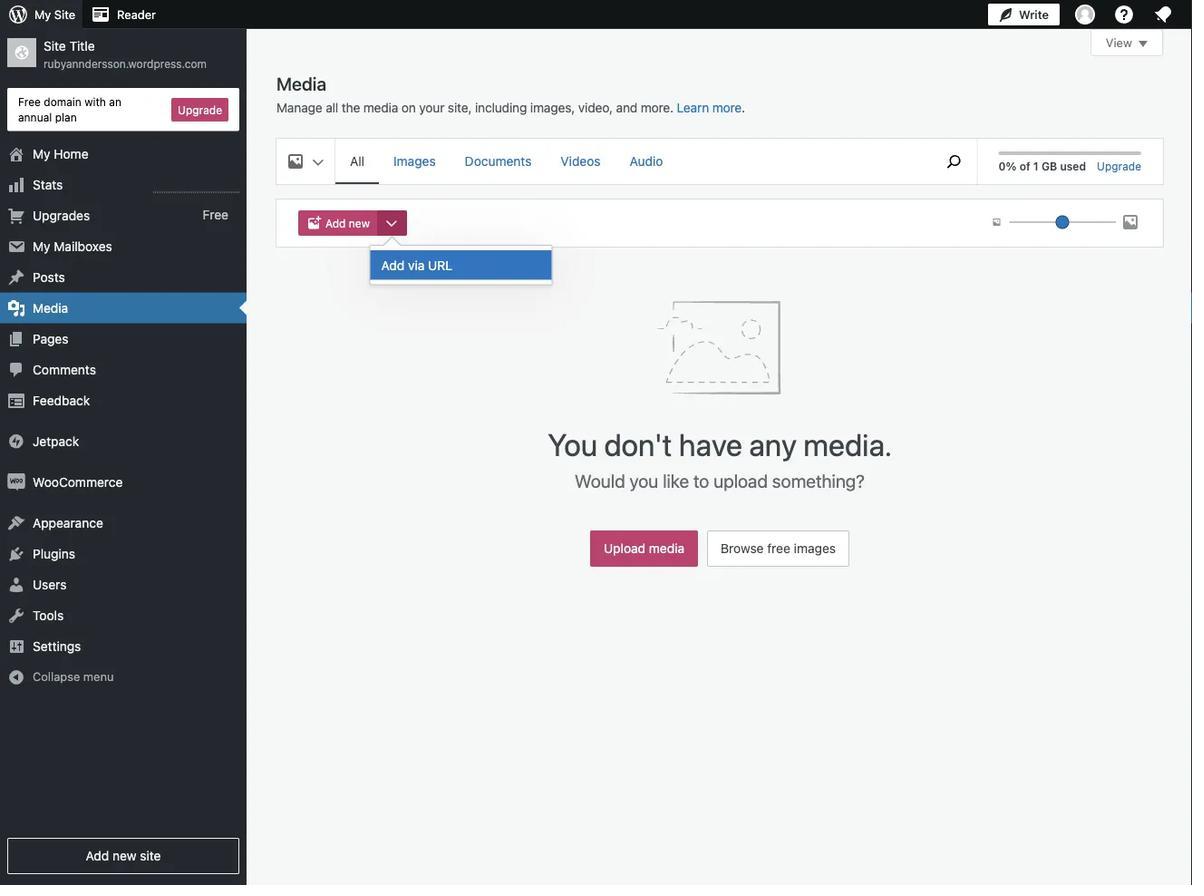 Task type: vqa. For each thing, say whether or not it's contained in the screenshot.
"My" related to My Home
yes



Task type: locate. For each thing, give the bounding box(es) containing it.
domain
[[44, 95, 82, 108]]

new down all
[[349, 217, 370, 230]]

img image left jetpack
[[7, 432, 25, 450]]

media link
[[0, 293, 247, 323]]

menu
[[336, 139, 923, 184]]

img image left woocommerce
[[7, 473, 25, 491]]

upload
[[714, 470, 768, 491]]

pages
[[33, 331, 68, 346]]

add for add new site
[[86, 849, 109, 864]]

my mailboxes
[[33, 239, 112, 254]]

1 vertical spatial site
[[44, 39, 66, 54]]

media right upload
[[649, 541, 685, 556]]

video,
[[579, 100, 613, 115]]

.
[[742, 100, 746, 115]]

0 horizontal spatial new
[[113, 849, 137, 864]]

media for media manage all the media on your site, including images, video, and more. learn more .
[[277, 73, 327, 94]]

2 horizontal spatial add
[[381, 258, 405, 273]]

my for my home
[[33, 146, 50, 161]]

add inside group
[[326, 217, 346, 230]]

comments
[[33, 362, 96, 377]]

stats link
[[0, 169, 247, 200]]

1 img image from the top
[[7, 432, 25, 450]]

media inside 'media manage all the media on your site, including images, video, and more. learn more .'
[[277, 73, 327, 94]]

upgrade button
[[172, 98, 229, 121]]

audio link
[[616, 139, 678, 182]]

site
[[54, 8, 75, 21], [44, 39, 66, 54]]

0 vertical spatial new
[[349, 217, 370, 230]]

add for add new
[[326, 217, 346, 230]]

add inside button
[[381, 258, 405, 273]]

upload media
[[604, 541, 685, 556]]

the
[[342, 100, 360, 115]]

learn more link
[[677, 100, 742, 115]]

0 horizontal spatial upgrade
[[178, 103, 222, 116]]

don't
[[605, 426, 673, 462]]

my home
[[33, 146, 89, 161]]

my for my mailboxes
[[33, 239, 50, 254]]

free up annual plan
[[18, 95, 41, 108]]

images link
[[379, 139, 451, 182]]

2 vertical spatial add
[[86, 849, 109, 864]]

1 vertical spatial media
[[649, 541, 685, 556]]

add via url menu
[[371, 246, 552, 284]]

img image inside jetpack link
[[7, 432, 25, 450]]

woocommerce
[[33, 475, 123, 490]]

upgrade
[[178, 103, 222, 116], [1098, 160, 1142, 172]]

1 horizontal spatial free
[[203, 208, 229, 223]]

1 vertical spatial img image
[[7, 473, 25, 491]]

1 vertical spatial media
[[33, 300, 68, 315]]

None search field
[[932, 139, 978, 184]]

img image for woocommerce
[[7, 473, 25, 491]]

new for add new
[[349, 217, 370, 230]]

upgrade up highest hourly views 0 image
[[178, 103, 222, 116]]

img image
[[7, 432, 25, 450], [7, 473, 25, 491]]

my inside "link"
[[34, 8, 51, 21]]

my mailboxes link
[[0, 231, 247, 262]]

1 vertical spatial free
[[203, 208, 229, 223]]

view button
[[1091, 29, 1164, 56]]

media.
[[804, 426, 892, 462]]

view
[[1107, 36, 1133, 49]]

and
[[616, 100, 638, 115]]

media inside 'link'
[[33, 300, 68, 315]]

1 horizontal spatial new
[[349, 217, 370, 230]]

0 vertical spatial add
[[326, 217, 346, 230]]

add for add via url
[[381, 258, 405, 273]]

1 horizontal spatial media
[[277, 73, 327, 94]]

1 horizontal spatial add
[[326, 217, 346, 230]]

add new site
[[86, 849, 161, 864]]

new left site at the bottom
[[113, 849, 137, 864]]

site
[[140, 849, 161, 864]]

new for add new site
[[113, 849, 137, 864]]

media up manage
[[277, 73, 327, 94]]

my left home
[[33, 146, 50, 161]]

videos link
[[546, 139, 616, 182]]

free inside free domain with an annual plan
[[18, 95, 41, 108]]

new inside group
[[349, 217, 370, 230]]

0 vertical spatial free
[[18, 95, 41, 108]]

2 img image from the top
[[7, 473, 25, 491]]

free domain with an annual plan
[[18, 95, 121, 123]]

reader
[[117, 8, 156, 21]]

plugins
[[33, 546, 75, 561]]

add new site link
[[7, 838, 239, 875]]

my left reader link
[[34, 8, 51, 21]]

upgrades
[[33, 208, 90, 223]]

1 vertical spatial upgrade
[[1098, 160, 1142, 172]]

stats
[[33, 177, 63, 192]]

media left on
[[364, 100, 399, 115]]

0 horizontal spatial media
[[33, 300, 68, 315]]

site title rubyanndersson.wordpress.com
[[44, 39, 207, 70]]

browse free images
[[721, 541, 836, 556]]

site inside "link"
[[54, 8, 75, 21]]

1 vertical spatial new
[[113, 849, 137, 864]]

1 horizontal spatial upgrade
[[1098, 160, 1142, 172]]

0 vertical spatial my
[[34, 8, 51, 21]]

1 vertical spatial my
[[33, 146, 50, 161]]

none range field inside you don't have any media. main content
[[1010, 214, 1117, 230]]

2 vertical spatial my
[[33, 239, 50, 254]]

feedback link
[[0, 385, 247, 416]]

images
[[394, 154, 436, 169]]

free
[[18, 95, 41, 108], [203, 208, 229, 223]]

feedback
[[33, 393, 90, 408]]

0 vertical spatial img image
[[7, 432, 25, 450]]

add left via
[[381, 258, 405, 273]]

of
[[1020, 160, 1031, 172]]

site up title
[[54, 8, 75, 21]]

free down highest hourly views 0 image
[[203, 208, 229, 223]]

0 horizontal spatial free
[[18, 95, 41, 108]]

1 horizontal spatial media
[[649, 541, 685, 556]]

menu containing all
[[336, 139, 923, 184]]

media
[[364, 100, 399, 115], [649, 541, 685, 556]]

1
[[1034, 160, 1039, 172]]

menu inside you don't have any media. main content
[[336, 139, 923, 184]]

my up posts at the left top
[[33, 239, 50, 254]]

add via url tooltip
[[370, 236, 562, 285]]

0 horizontal spatial add
[[86, 849, 109, 864]]

manage your notifications image
[[1153, 4, 1175, 25]]

add via url button
[[371, 250, 552, 280]]

upgrade right 'used' on the right of the page
[[1098, 160, 1142, 172]]

0 horizontal spatial media
[[364, 100, 399, 115]]

manage
[[277, 100, 323, 115]]

any
[[750, 426, 797, 462]]

closed image
[[1139, 41, 1149, 47]]

0%
[[999, 160, 1017, 172]]

title
[[69, 39, 95, 54]]

annual plan
[[18, 110, 77, 123]]

0 vertical spatial site
[[54, 8, 75, 21]]

tools link
[[0, 600, 247, 631]]

media for media
[[33, 300, 68, 315]]

free
[[768, 541, 791, 556]]

new
[[349, 217, 370, 230], [113, 849, 137, 864]]

free for free domain with an annual plan
[[18, 95, 41, 108]]

0 vertical spatial media
[[364, 100, 399, 115]]

0 vertical spatial upgrade
[[178, 103, 222, 116]]

add left site at the bottom
[[86, 849, 109, 864]]

media inside 'media manage all the media on your site, including images, video, and more. learn more .'
[[364, 100, 399, 115]]

my profile image
[[1076, 5, 1096, 24]]

site left title
[[44, 39, 66, 54]]

media up pages
[[33, 300, 68, 315]]

add down all link
[[326, 217, 346, 230]]

0 vertical spatial media
[[277, 73, 327, 94]]

like
[[663, 470, 690, 491]]

None range field
[[1010, 214, 1117, 230]]

images,
[[531, 100, 575, 115]]

documents
[[465, 154, 532, 169]]

my inside 'link'
[[33, 146, 50, 161]]

1 vertical spatial add
[[381, 258, 405, 273]]

img image inside 'woocommerce' link
[[7, 473, 25, 491]]



Task type: describe. For each thing, give the bounding box(es) containing it.
all link
[[336, 139, 379, 182]]

plugins link
[[0, 538, 247, 569]]

mailboxes
[[54, 239, 112, 254]]

more.
[[641, 100, 674, 115]]

home
[[54, 146, 89, 161]]

write link
[[989, 0, 1061, 29]]

an
[[109, 95, 121, 108]]

you
[[548, 426, 598, 462]]

browse
[[721, 541, 764, 556]]

my for my site
[[34, 8, 51, 21]]

something?
[[773, 470, 865, 491]]

browse free images button
[[708, 531, 850, 567]]

tools
[[33, 608, 64, 623]]

comments link
[[0, 354, 247, 385]]

videos
[[561, 154, 601, 169]]

used
[[1061, 160, 1087, 172]]

reader link
[[83, 0, 163, 29]]

appearance link
[[0, 508, 247, 538]]

img image for jetpack
[[7, 432, 25, 450]]

menu
[[83, 670, 114, 683]]

to
[[694, 470, 710, 491]]

you don't have any media. would you like to upload something?
[[548, 426, 892, 491]]

0% of 1 gb used
[[999, 160, 1087, 172]]

posts
[[33, 270, 65, 284]]

via
[[408, 258, 425, 273]]

settings link
[[0, 631, 247, 662]]

you don't have any media. main content
[[277, 29, 1164, 656]]

highest hourly views 0 image
[[153, 181, 239, 193]]

add new group
[[298, 210, 415, 236]]

all
[[326, 100, 338, 115]]

rubyanndersson.wordpress.com
[[44, 57, 207, 70]]

collapse menu
[[33, 670, 114, 683]]

audio
[[630, 154, 664, 169]]

including
[[475, 100, 527, 115]]

add new
[[326, 217, 370, 230]]

upgrade inside you don't have any media. main content
[[1098, 160, 1142, 172]]

appearance
[[33, 515, 103, 530]]

site,
[[448, 100, 472, 115]]

none search field inside you don't have any media. main content
[[932, 139, 978, 184]]

pages link
[[0, 323, 247, 354]]

all
[[350, 154, 365, 169]]

images
[[794, 541, 836, 556]]

with
[[85, 95, 106, 108]]

url
[[428, 258, 453, 273]]

documents link
[[451, 139, 546, 182]]

site inside the site title rubyanndersson.wordpress.com
[[44, 39, 66, 54]]

collapse menu link
[[0, 662, 247, 692]]

free for free
[[203, 208, 229, 223]]

on
[[402, 100, 416, 115]]

add via url
[[381, 258, 453, 273]]

users link
[[0, 569, 247, 600]]

have
[[679, 426, 743, 462]]

learn more
[[677, 100, 742, 115]]

would
[[575, 470, 626, 491]]

settings
[[33, 639, 81, 654]]

media manage all the media on your site, including images, video, and more. learn more .
[[277, 73, 746, 115]]

upload
[[604, 541, 646, 556]]

my home link
[[0, 138, 247, 169]]

collapse
[[33, 670, 80, 683]]

jetpack link
[[0, 426, 247, 457]]

write
[[1020, 8, 1050, 21]]

open search image
[[932, 151, 978, 172]]

posts link
[[0, 262, 247, 293]]

jetpack
[[33, 434, 79, 449]]

help image
[[1114, 4, 1136, 25]]

my site
[[34, 8, 75, 21]]

upgrade inside upgrade button
[[178, 103, 222, 116]]

your
[[419, 100, 445, 115]]

my site link
[[0, 0, 83, 29]]

gb
[[1042, 160, 1058, 172]]



